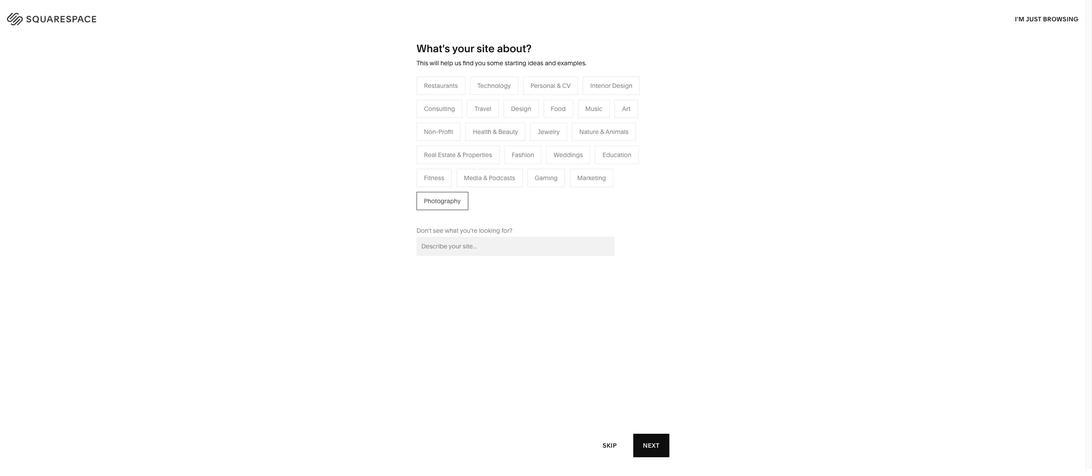 Task type: locate. For each thing, give the bounding box(es) containing it.
professional services
[[358, 134, 419, 142]]

properties up events link
[[463, 151, 492, 159]]

restaurants
[[424, 82, 458, 90], [450, 134, 484, 142]]

you
[[475, 59, 486, 67]]

media
[[450, 147, 468, 155], [464, 174, 482, 182]]

media & podcasts up real estate & properties link
[[464, 174, 515, 182]]

help
[[441, 59, 453, 67]]

education
[[603, 151, 632, 159]]

1 vertical spatial fitness
[[424, 174, 444, 182]]

Music radio
[[578, 100, 610, 118]]

1 vertical spatial media & podcasts
[[464, 174, 515, 182]]

fitness
[[542, 147, 563, 155], [424, 174, 444, 182]]

real estate & properties link
[[450, 186, 527, 194]]

0 horizontal spatial nature
[[542, 134, 562, 142]]

services
[[395, 134, 419, 142]]

media up events in the top of the page
[[450, 147, 468, 155]]

design right interior
[[612, 82, 633, 90]]

non-
[[424, 128, 439, 136], [399, 160, 413, 168]]

design
[[612, 82, 633, 90], [511, 105, 531, 113]]

0 vertical spatial weddings
[[554, 151, 583, 159]]

1 vertical spatial design
[[511, 105, 531, 113]]

Personal & CV radio
[[523, 77, 578, 95]]

1 horizontal spatial non-
[[424, 128, 439, 136]]

& up events in the top of the page
[[457, 151, 461, 159]]

health & beauty
[[473, 128, 518, 136]]

animals
[[606, 128, 629, 136], [568, 134, 591, 142]]

in
[[1068, 13, 1075, 22]]

0 vertical spatial media & podcasts
[[450, 147, 502, 155]]

will
[[430, 59, 439, 67]]

media down events link
[[464, 174, 482, 182]]

nature & animals inside option
[[580, 128, 629, 136]]

podcasts
[[475, 147, 502, 155], [489, 174, 515, 182]]

home
[[542, 121, 560, 129]]

marketing
[[577, 174, 606, 182]]

travel up health
[[475, 105, 492, 113]]

travel
[[475, 105, 492, 113], [450, 121, 467, 129]]

& right the community
[[393, 160, 397, 168]]

media & podcasts
[[450, 147, 502, 155], [464, 174, 515, 182]]

Media & Podcasts radio
[[457, 169, 523, 187]]

Non-Profit radio
[[417, 123, 461, 141]]

fitness down jewelry
[[542, 147, 563, 155]]

Real Estate & Properties radio
[[417, 146, 500, 164]]

1 horizontal spatial fitness
[[542, 147, 563, 155]]

& inside radio
[[493, 128, 497, 136]]

1 horizontal spatial design
[[612, 82, 633, 90]]

0 horizontal spatial weddings
[[450, 173, 480, 181]]

don't
[[417, 227, 432, 235]]

restaurants down travel link
[[450, 134, 484, 142]]

estate up events in the top of the page
[[438, 151, 456, 159]]

0 vertical spatial travel
[[475, 105, 492, 113]]

0 vertical spatial restaurants
[[424, 82, 458, 90]]

1 vertical spatial travel
[[450, 121, 467, 129]]

1 horizontal spatial animals
[[606, 128, 629, 136]]

1 horizontal spatial real
[[450, 186, 463, 194]]

& down 'restaurants' link
[[470, 147, 474, 155]]

0 horizontal spatial estate
[[438, 151, 456, 159]]

nature
[[580, 128, 599, 136], [542, 134, 562, 142]]

media & podcasts down 'restaurants' link
[[450, 147, 502, 155]]

community
[[358, 160, 392, 168]]

1 horizontal spatial weddings
[[554, 151, 583, 159]]

next button
[[633, 434, 669, 458]]

1 horizontal spatial nature
[[580, 128, 599, 136]]

& up real estate & properties link
[[484, 174, 487, 182]]

design inside design option
[[511, 105, 531, 113]]

community & non-profits
[[358, 160, 431, 168]]

for?
[[502, 227, 513, 235]]

animals up education radio
[[606, 128, 629, 136]]

real up profits
[[424, 151, 437, 159]]

see
[[433, 227, 444, 235]]

podcasts down health
[[475, 147, 502, 155]]

profits
[[413, 160, 431, 168]]

Interior Design radio
[[583, 77, 640, 95]]

real
[[424, 151, 437, 159], [450, 186, 463, 194]]

weddings down events link
[[450, 173, 480, 181]]

home & decor
[[542, 121, 584, 129]]

media & podcasts link
[[450, 147, 510, 155]]

Food radio
[[544, 100, 573, 118]]

find
[[463, 59, 474, 67]]

log             in
[[1053, 13, 1075, 22]]

travel up 'restaurants' link
[[450, 121, 467, 129]]

animals down decor
[[568, 134, 591, 142]]

restaurants up consulting
[[424, 82, 458, 90]]

non- inside option
[[424, 128, 439, 136]]

& left cv
[[557, 82, 561, 90]]

travel inside travel option
[[475, 105, 492, 113]]

media & podcasts inside option
[[464, 174, 515, 182]]

ideas
[[528, 59, 544, 67]]

0 horizontal spatial design
[[511, 105, 531, 113]]

real up photography
[[450, 186, 463, 194]]

non- down consulting radio
[[424, 128, 439, 136]]

0 horizontal spatial fitness
[[424, 174, 444, 182]]

properties
[[463, 151, 492, 159], [489, 186, 519, 194]]

events
[[450, 160, 469, 168]]

0 vertical spatial non-
[[424, 128, 439, 136]]

0 horizontal spatial real
[[424, 151, 437, 159]]

real estate & properties down weddings 'link'
[[450, 186, 519, 194]]

0 vertical spatial real
[[424, 151, 437, 159]]

weddings
[[554, 151, 583, 159], [450, 173, 480, 181]]

photography
[[424, 197, 461, 205]]

1 vertical spatial media
[[464, 174, 482, 182]]

0 vertical spatial estate
[[438, 151, 456, 159]]

design up beauty
[[511, 105, 531, 113]]

properties down fashion radio
[[489, 186, 519, 194]]

real estate & properties
[[424, 151, 492, 159], [450, 186, 519, 194]]

fitness down profits
[[424, 174, 444, 182]]

non- down services
[[399, 160, 413, 168]]

personal
[[531, 82, 555, 90]]

design inside interior design radio
[[612, 82, 633, 90]]

Design radio
[[504, 100, 539, 118]]

podcasts up real estate & properties link
[[489, 174, 515, 182]]

nature down music radio
[[580, 128, 599, 136]]

nature down home
[[542, 134, 562, 142]]

1 vertical spatial non-
[[399, 160, 413, 168]]

real estate & properties up events in the top of the page
[[424, 151, 492, 159]]

& down home & decor
[[563, 134, 567, 142]]

estate
[[438, 151, 456, 159], [464, 186, 482, 194]]

0 vertical spatial fitness
[[542, 147, 563, 155]]

Health & Beauty radio
[[466, 123, 526, 141]]

media inside option
[[464, 174, 482, 182]]

&
[[557, 82, 561, 90], [561, 121, 565, 129], [493, 128, 497, 136], [600, 128, 604, 136], [563, 134, 567, 142], [470, 147, 474, 155], [457, 151, 461, 159], [393, 160, 397, 168], [484, 174, 487, 182], [484, 186, 488, 194]]

real estate & properties inside radio
[[424, 151, 492, 159]]

about?
[[497, 42, 532, 55]]

nature & animals down home & decor link at the top of the page
[[542, 134, 591, 142]]

you're
[[460, 227, 478, 235]]

0 vertical spatial real estate & properties
[[424, 151, 492, 159]]

your
[[452, 42, 474, 55]]

events link
[[450, 160, 478, 168]]

weddings down nature & animals link
[[554, 151, 583, 159]]

1 vertical spatial real
[[450, 186, 463, 194]]

Photography radio
[[417, 192, 468, 210]]

podcasts inside option
[[489, 174, 515, 182]]

Travel radio
[[467, 100, 499, 118]]

non-profit
[[424, 128, 453, 136]]

nature & animals down music radio
[[580, 128, 629, 136]]

1 vertical spatial estate
[[464, 186, 482, 194]]

properties inside real estate & properties radio
[[463, 151, 492, 159]]

0 vertical spatial properties
[[463, 151, 492, 159]]

0 horizontal spatial non-
[[399, 160, 413, 168]]

estate down weddings 'link'
[[464, 186, 482, 194]]

nature & animals
[[580, 128, 629, 136], [542, 134, 591, 142]]

0 horizontal spatial travel
[[450, 121, 467, 129]]

fitness link
[[542, 147, 571, 155]]

consulting
[[424, 105, 455, 113]]

examples.
[[558, 59, 587, 67]]

starting
[[505, 59, 527, 67]]

1 vertical spatial podcasts
[[489, 174, 515, 182]]

1 horizontal spatial travel
[[475, 105, 492, 113]]

& right health
[[493, 128, 497, 136]]

0 vertical spatial design
[[612, 82, 633, 90]]



Task type: vqa. For each thing, say whether or not it's contained in the screenshot.
Photography
yes



Task type: describe. For each thing, give the bounding box(es) containing it.
interior design
[[591, 82, 633, 90]]

1 vertical spatial properties
[[489, 186, 519, 194]]

Fitness radio
[[417, 169, 452, 187]]

1 vertical spatial restaurants
[[450, 134, 484, 142]]

log
[[1053, 13, 1067, 22]]

what's
[[417, 42, 450, 55]]

0 vertical spatial media
[[450, 147, 468, 155]]

art
[[622, 105, 631, 113]]

beauty
[[498, 128, 518, 136]]

1 vertical spatial real estate & properties
[[450, 186, 519, 194]]

gaming
[[535, 174, 558, 182]]

real inside radio
[[424, 151, 437, 159]]

Marketing radio
[[570, 169, 614, 187]]

squarespace logo image
[[17, 10, 114, 24]]

Art radio
[[615, 100, 638, 118]]

home & decor link
[[542, 121, 593, 129]]

don't see what you're looking for?
[[417, 227, 513, 235]]

professional services link
[[358, 134, 428, 142]]

dario element
[[428, 298, 658, 469]]

dario image
[[428, 298, 658, 469]]

Fashion radio
[[504, 146, 542, 164]]

skip
[[603, 442, 617, 450]]

& right home
[[561, 121, 565, 129]]

Weddings radio
[[546, 146, 591, 164]]

some
[[487, 59, 503, 67]]

& inside radio
[[457, 151, 461, 159]]

Education radio
[[595, 146, 639, 164]]

browsing
[[1043, 15, 1079, 23]]

personal & cv
[[531, 82, 571, 90]]

us
[[455, 59, 461, 67]]

food
[[551, 105, 566, 113]]

estate inside radio
[[438, 151, 456, 159]]

next
[[643, 442, 660, 450]]

restaurants inside option
[[424, 82, 458, 90]]

this
[[417, 59, 428, 67]]

i'm
[[1015, 15, 1025, 23]]

health
[[473, 128, 492, 136]]

profit
[[439, 128, 453, 136]]

animals inside option
[[606, 128, 629, 136]]

weddings inside radio
[[554, 151, 583, 159]]

Restaurants radio
[[417, 77, 465, 95]]

Consulting radio
[[417, 100, 463, 118]]

nature & animals link
[[542, 134, 600, 142]]

& down music radio
[[600, 128, 604, 136]]

1 horizontal spatial estate
[[464, 186, 482, 194]]

& down weddings 'link'
[[484, 186, 488, 194]]

and
[[545, 59, 556, 67]]

just
[[1026, 15, 1042, 23]]

Technology radio
[[470, 77, 518, 95]]

Gaming radio
[[528, 169, 565, 187]]

music
[[585, 105, 603, 113]]

Jewelry radio
[[530, 123, 567, 141]]

interior
[[591, 82, 611, 90]]

i'm just browsing link
[[1015, 7, 1079, 31]]

professional
[[358, 134, 393, 142]]

fitness inside "radio"
[[424, 174, 444, 182]]

jewelry
[[538, 128, 560, 136]]

squarespace logo link
[[17, 10, 229, 24]]

decor
[[567, 121, 584, 129]]

restaurants link
[[450, 134, 493, 142]]

community & non-profits link
[[358, 160, 440, 168]]

technology
[[478, 82, 511, 90]]

what's your site about? this will help us find you some starting ideas and examples.
[[417, 42, 587, 67]]

site
[[477, 42, 495, 55]]

weddings link
[[450, 173, 488, 181]]

cv
[[562, 82, 571, 90]]

0 horizontal spatial animals
[[568, 134, 591, 142]]

skip button
[[593, 434, 627, 458]]

1 vertical spatial weddings
[[450, 173, 480, 181]]

Nature & Animals radio
[[572, 123, 636, 141]]

fashion
[[512, 151, 534, 159]]

travel link
[[450, 121, 476, 129]]

0 vertical spatial podcasts
[[475, 147, 502, 155]]

Don't see what you're looking for? field
[[417, 237, 615, 256]]

log             in link
[[1053, 13, 1075, 22]]

i'm just browsing
[[1015, 15, 1079, 23]]

nature inside option
[[580, 128, 599, 136]]

what
[[445, 227, 459, 235]]

looking
[[479, 227, 500, 235]]



